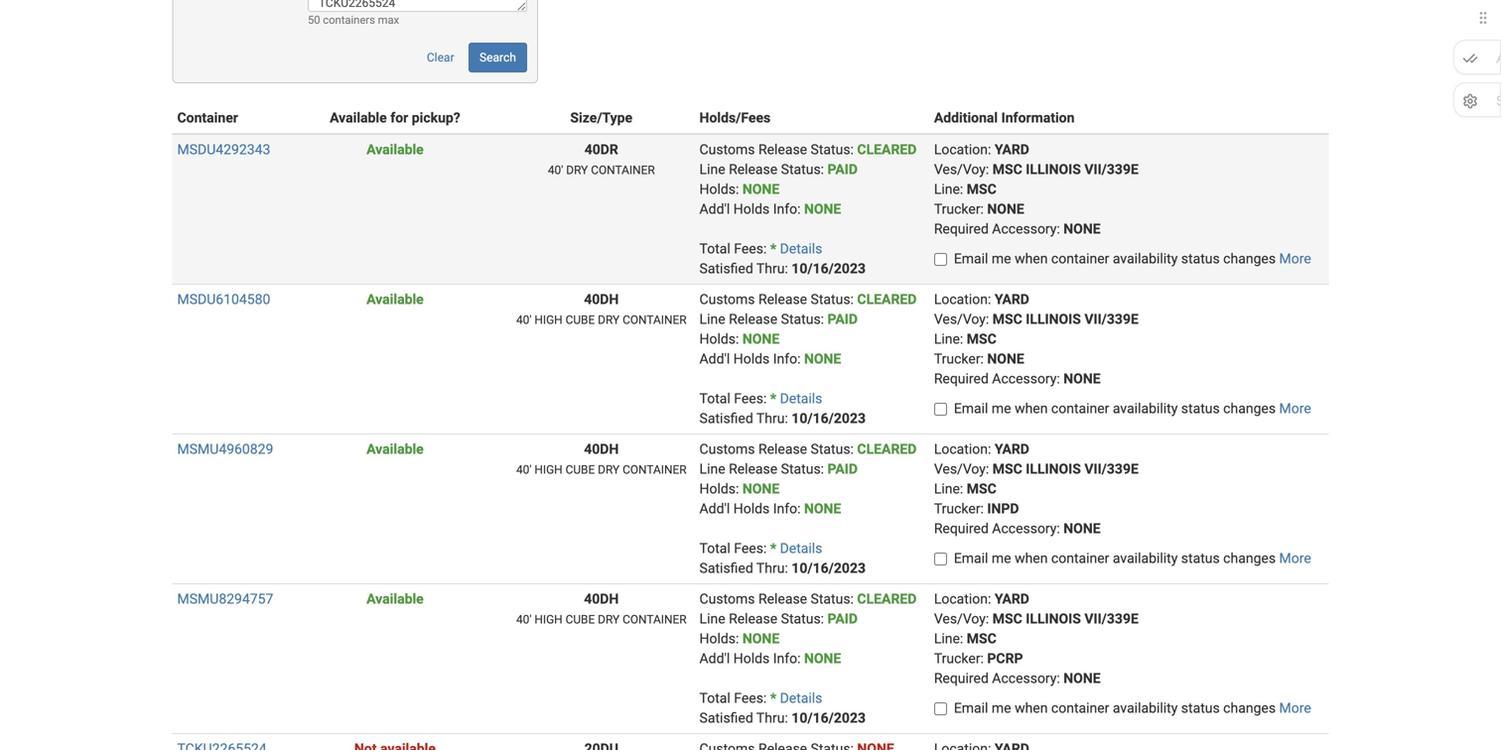 Task type: describe. For each thing, give the bounding box(es) containing it.
add'l for msmu8294757
[[700, 651, 730, 667]]

thru: for msdu4292343
[[757, 261, 788, 277]]

me for msmu8294757
[[992, 701, 1012, 717]]

cleared for msdu6104580
[[857, 291, 917, 308]]

email me when container availability status changes more for msdu6104580
[[954, 401, 1312, 417]]

line for msdu4292343
[[700, 161, 726, 178]]

location for msmu8294757
[[934, 591, 988, 608]]

container for msmu4960829
[[1052, 551, 1110, 567]]

40' for msdu4292343
[[548, 163, 563, 177]]

container for location : yard ves/voy: msc illinois vii/339e line: msc trucker: inpd required accessory : none
[[623, 463, 687, 477]]

msmu8294757 link
[[177, 591, 273, 608]]

more link for msmu4960829
[[1280, 551, 1312, 567]]

location : yard ves/voy: msc illinois vii/339e line: msc trucker: pcrp required accessory : none
[[934, 591, 1139, 687]]

paid for msdu4292343
[[828, 161, 858, 178]]

none inside the location : yard ves/voy: msc illinois vii/339e line: msc trucker: inpd required accessory : none
[[1064, 521, 1101, 537]]

vii/339e for msdu6104580
[[1085, 311, 1139, 328]]

cube for msmu4960829
[[566, 463, 595, 477]]

40dh 40' high cube dry container for msmu4960829
[[516, 441, 687, 477]]

msdu4292343 link
[[177, 142, 270, 158]]

40dr
[[585, 142, 619, 158]]

total fees: * details satisfied thru: 10/16/2023 for msdu4292343
[[700, 241, 866, 277]]

when for msdu6104580
[[1015, 401, 1048, 417]]

available for pickup?
[[330, 110, 461, 126]]

10/16/2023 for msmu8294757
[[792, 711, 866, 727]]

location : yard ves/voy: msc illinois vii/339e line: msc trucker: none required accessory : none for 40dh
[[934, 291, 1139, 387]]

total for msdu6104580
[[700, 391, 731, 407]]

paid for msdu6104580
[[828, 311, 858, 328]]

details for msmu8294757
[[780, 691, 823, 707]]

line: for msdu4292343
[[934, 181, 964, 198]]

ves/voy: for msdu4292343
[[934, 161, 989, 178]]

cube for msdu6104580
[[566, 313, 595, 327]]

illinois for msdu6104580
[[1026, 311, 1081, 328]]

50 containers max
[[308, 13, 399, 26]]

ves/voy: for msmu4960829
[[934, 461, 989, 478]]

details link for msdu6104580
[[780, 391, 823, 407]]

changes for msmu4960829
[[1224, 551, 1276, 567]]

customs for msmu4960829
[[700, 441, 755, 458]]

status for msdu4292343
[[1182, 251, 1220, 267]]

holds/fees
[[700, 110, 771, 126]]

high for msmu8294757
[[535, 613, 563, 627]]

cleared for msmu8294757
[[857, 591, 917, 608]]

location for msdu6104580
[[934, 291, 988, 308]]

customs release status : cleared line release status : paid holds: none add'l holds info: none for msmu4960829
[[700, 441, 917, 517]]

for
[[390, 110, 408, 126]]

changes for msmu8294757
[[1224, 701, 1276, 717]]

satisfied for msdu6104580
[[700, 411, 753, 427]]

max
[[378, 13, 399, 26]]

customs release status : cleared line release status : paid holds: none add'l holds info: none for msdu6104580
[[700, 291, 917, 367]]

additional information
[[934, 110, 1075, 126]]

more for msmu8294757
[[1280, 701, 1312, 717]]

40dh for msmu8294757
[[584, 591, 619, 608]]

accessory for msdu4292343
[[992, 221, 1057, 237]]

holds for msmu4960829
[[734, 501, 770, 517]]

cleared for msdu4292343
[[857, 142, 917, 158]]

size/type
[[570, 110, 633, 126]]

10/16/2023 for msdu6104580
[[792, 411, 866, 427]]

email me when container availability status changes more for msmu8294757
[[954, 701, 1312, 717]]

40dh 40' high cube dry container for msdu6104580
[[516, 291, 687, 327]]

illinois for msmu8294757
[[1026, 611, 1081, 628]]

line for msmu8294757
[[700, 611, 726, 628]]

total for msmu8294757
[[700, 691, 731, 707]]

customs release status : cleared line release status : paid holds: none add'l holds info: none for msmu8294757
[[700, 591, 917, 667]]

trucker: for msdu6104580
[[934, 351, 984, 367]]

customs for msdu6104580
[[700, 291, 755, 308]]

container
[[177, 110, 238, 126]]

details for msdu6104580
[[780, 391, 823, 407]]

additional
[[934, 110, 998, 126]]

paid for msmu4960829
[[828, 461, 858, 478]]

cleared for msmu4960829
[[857, 441, 917, 458]]

email for msdu4292343
[[954, 251, 989, 267]]

40dh for msdu6104580
[[584, 291, 619, 308]]

required for msmu4960829
[[934, 521, 989, 537]]

available for msdu6104580
[[367, 291, 424, 308]]

customs release status : cleared line release status : paid holds: none add'l holds info: none for msdu4292343
[[700, 142, 917, 217]]

details for msmu4960829
[[780, 541, 823, 557]]

info: for msmu8294757
[[773, 651, 801, 667]]

* for msdu6104580
[[770, 391, 777, 407]]

paid for msmu8294757
[[828, 611, 858, 628]]

dry for msdu6104580
[[598, 313, 620, 327]]

pcrp
[[988, 651, 1023, 667]]

me for msmu4960829
[[992, 551, 1012, 567]]

yard for msdu6104580
[[995, 291, 1030, 308]]

50
[[308, 13, 320, 26]]

search button
[[469, 43, 527, 72]]

available for msmu4960829
[[367, 441, 424, 458]]

add'l for msdu4292343
[[700, 201, 730, 217]]

details for msdu4292343
[[780, 241, 823, 257]]

trucker: for msmu8294757
[[934, 651, 984, 667]]

total for msdu4292343
[[700, 241, 731, 257]]

line: for msmu4960829
[[934, 481, 964, 498]]



Task type: locate. For each thing, give the bounding box(es) containing it.
4 customs release status : cleared line release status : paid holds: none add'l holds info: none from the top
[[700, 591, 917, 667]]

3 40dh 40' high cube dry container from the top
[[516, 591, 687, 627]]

2 yard from the top
[[995, 291, 1030, 308]]

1 vertical spatial 40dh 40' high cube dry container
[[516, 441, 687, 477]]

dry
[[566, 163, 588, 177], [598, 313, 620, 327], [598, 463, 620, 477], [598, 613, 620, 627]]

availability
[[1113, 251, 1178, 267], [1113, 401, 1178, 417], [1113, 551, 1178, 567], [1113, 701, 1178, 717]]

info:
[[773, 201, 801, 217], [773, 351, 801, 367], [773, 501, 801, 517], [773, 651, 801, 667]]

1 40dh 40' high cube dry container from the top
[[516, 291, 687, 327]]

4 * from the top
[[770, 691, 777, 707]]

status
[[811, 142, 851, 158], [781, 161, 821, 178], [811, 291, 851, 308], [781, 311, 821, 328], [811, 441, 851, 458], [781, 461, 821, 478], [811, 591, 851, 608], [781, 611, 821, 628]]

2 10/16/2023 from the top
[[792, 411, 866, 427]]

more link for msdu4292343
[[1280, 251, 1312, 267]]

location
[[934, 142, 988, 158], [934, 291, 988, 308], [934, 441, 988, 458], [934, 591, 988, 608]]

3 details from the top
[[780, 541, 823, 557]]

when
[[1015, 251, 1048, 267], [1015, 401, 1048, 417], [1015, 551, 1048, 567], [1015, 701, 1048, 717]]

2 cube from the top
[[566, 463, 595, 477]]

customs for msdu4292343
[[700, 142, 755, 158]]

msmu4960829 link
[[177, 441, 273, 458]]

1 vertical spatial cube
[[566, 463, 595, 477]]

1 container from the top
[[1052, 251, 1110, 267]]

4 vii/339e from the top
[[1085, 611, 1139, 628]]

thru: for msdu6104580
[[757, 411, 788, 427]]

yard for msdu4292343
[[995, 142, 1030, 158]]

add'l for msdu6104580
[[700, 351, 730, 367]]

required for msdu6104580
[[934, 371, 989, 387]]

3 high from the top
[[535, 613, 563, 627]]

email for msmu8294757
[[954, 701, 989, 717]]

2 more from the top
[[1280, 401, 1312, 417]]

vii/339e for msmu8294757
[[1085, 611, 1139, 628]]

accessory
[[992, 221, 1057, 237], [992, 371, 1057, 387], [992, 521, 1057, 537], [992, 671, 1057, 687]]

ves/voy: for msdu6104580
[[934, 311, 989, 328]]

search
[[480, 51, 516, 65]]

1 yard from the top
[[995, 142, 1030, 158]]

Number text field
[[308, 0, 527, 12]]

illinois for msmu4960829
[[1026, 461, 1081, 478]]

thru:
[[757, 261, 788, 277], [757, 411, 788, 427], [757, 561, 788, 577], [757, 711, 788, 727]]

3 cleared from the top
[[857, 441, 917, 458]]

*
[[770, 241, 777, 257], [770, 391, 777, 407], [770, 541, 777, 557], [770, 691, 777, 707]]

more link for msdu6104580
[[1280, 401, 1312, 417]]

1 trucker: from the top
[[934, 201, 984, 217]]

2 status from the top
[[1182, 401, 1220, 417]]

3 customs from the top
[[700, 441, 755, 458]]

cube
[[566, 313, 595, 327], [566, 463, 595, 477], [566, 613, 595, 627]]

1 vii/339e from the top
[[1085, 161, 1139, 178]]

location : yard ves/voy: msc illinois vii/339e line: msc trucker: none required accessory : none
[[934, 142, 1139, 237], [934, 291, 1139, 387]]

customs
[[700, 142, 755, 158], [700, 291, 755, 308], [700, 441, 755, 458], [700, 591, 755, 608]]

1 me from the top
[[992, 251, 1012, 267]]

required for msdu4292343
[[934, 221, 989, 237]]

total
[[700, 241, 731, 257], [700, 391, 731, 407], [700, 541, 731, 557], [700, 691, 731, 707]]

3 email from the top
[[954, 551, 989, 567]]

1 high from the top
[[535, 313, 563, 327]]

ves/voy: inside the location : yard ves/voy: msc illinois vii/339e line: msc trucker: inpd required accessory : none
[[934, 461, 989, 478]]

line:
[[934, 181, 964, 198], [934, 331, 964, 348], [934, 481, 964, 498], [934, 631, 964, 648]]

msdu6104580
[[177, 291, 270, 308]]

accessory for msdu6104580
[[992, 371, 1057, 387]]

available
[[330, 110, 387, 126], [367, 142, 424, 158], [367, 291, 424, 308], [367, 441, 424, 458], [367, 591, 424, 608]]

email me when container availability status changes more
[[954, 251, 1312, 267], [954, 401, 1312, 417], [954, 551, 1312, 567], [954, 701, 1312, 717]]

3 email me when container availability status changes more from the top
[[954, 551, 1312, 567]]

information
[[1002, 110, 1075, 126]]

trucker: for msdu4292343
[[934, 201, 984, 217]]

1 email me when container availability status changes more from the top
[[954, 251, 1312, 267]]

container
[[591, 163, 655, 177], [623, 313, 687, 327], [623, 463, 687, 477], [623, 613, 687, 627]]

location inside the location : yard ves/voy: msc illinois vii/339e line: msc trucker: inpd required accessory : none
[[934, 441, 988, 458]]

location inside location : yard ves/voy: msc illinois vii/339e line: msc trucker: pcrp required accessory : none
[[934, 591, 988, 608]]

4 more from the top
[[1280, 701, 1312, 717]]

0 vertical spatial location : yard ves/voy: msc illinois vii/339e line: msc trucker: none required accessory : none
[[934, 142, 1139, 237]]

more for msdu4292343
[[1280, 251, 1312, 267]]

msc
[[993, 161, 1023, 178], [967, 181, 997, 198], [993, 311, 1023, 328], [967, 331, 997, 348], [993, 461, 1023, 478], [967, 481, 997, 498], [993, 611, 1023, 628], [967, 631, 997, 648]]

holds
[[734, 201, 770, 217], [734, 351, 770, 367], [734, 501, 770, 517], [734, 651, 770, 667]]

clear button
[[416, 43, 465, 72]]

10/16/2023 for msmu4960829
[[792, 561, 866, 577]]

4 availability from the top
[[1113, 701, 1178, 717]]

0 vertical spatial cube
[[566, 313, 595, 327]]

fees: for msdu6104580
[[734, 391, 767, 407]]

fees: for msmu4960829
[[734, 541, 767, 557]]

2 customs release status : cleared line release status : paid holds: none add'l holds info: none from the top
[[700, 291, 917, 367]]

10/16/2023 for msdu4292343
[[792, 261, 866, 277]]

accessory for msmu4960829
[[992, 521, 1057, 537]]

holds:
[[700, 181, 739, 198], [700, 331, 739, 348], [700, 481, 739, 498], [700, 631, 739, 648]]

1 changes from the top
[[1224, 251, 1276, 267]]

4 line from the top
[[700, 611, 726, 628]]

2 trucker: from the top
[[934, 351, 984, 367]]

status
[[1182, 251, 1220, 267], [1182, 401, 1220, 417], [1182, 551, 1220, 567], [1182, 701, 1220, 717]]

3 * from the top
[[770, 541, 777, 557]]

details link for msmu8294757
[[780, 691, 823, 707]]

2 vertical spatial high
[[535, 613, 563, 627]]

None checkbox
[[934, 253, 947, 266], [934, 403, 947, 416], [934, 553, 947, 566], [934, 253, 947, 266], [934, 403, 947, 416], [934, 553, 947, 566]]

1 cleared from the top
[[857, 142, 917, 158]]

none
[[743, 181, 780, 198], [804, 201, 841, 217], [988, 201, 1025, 217], [1064, 221, 1101, 237], [743, 331, 780, 348], [804, 351, 841, 367], [988, 351, 1025, 367], [1064, 371, 1101, 387], [743, 481, 780, 498], [804, 501, 841, 517], [1064, 521, 1101, 537], [743, 631, 780, 648], [804, 651, 841, 667], [1064, 671, 1101, 687]]

changes
[[1224, 251, 1276, 267], [1224, 401, 1276, 417], [1224, 551, 1276, 567], [1224, 701, 1276, 717]]

40' for msmu8294757
[[516, 613, 532, 627]]

required inside location : yard ves/voy: msc illinois vii/339e line: msc trucker: pcrp required accessory : none
[[934, 671, 989, 687]]

line for msmu4960829
[[700, 461, 726, 478]]

total fees: * details satisfied thru: 10/16/2023 for msmu4960829
[[700, 541, 866, 577]]

40dh for msmu4960829
[[584, 441, 619, 458]]

msmu4960829
[[177, 441, 273, 458]]

details link for msmu4960829
[[780, 541, 823, 557]]

high for msmu4960829
[[535, 463, 563, 477]]

4 more link from the top
[[1280, 701, 1312, 717]]

illinois inside location : yard ves/voy: msc illinois vii/339e line: msc trucker: pcrp required accessory : none
[[1026, 611, 1081, 628]]

ves/voy: inside location : yard ves/voy: msc illinois vii/339e line: msc trucker: pcrp required accessory : none
[[934, 611, 989, 628]]

1 cube from the top
[[566, 313, 595, 327]]

* for msmu4960829
[[770, 541, 777, 557]]

status for msmu4960829
[[1182, 551, 1220, 567]]

cleared
[[857, 142, 917, 158], [857, 291, 917, 308], [857, 441, 917, 458], [857, 591, 917, 608]]

msdu4292343
[[177, 142, 270, 158]]

1 more link from the top
[[1280, 251, 1312, 267]]

2 paid from the top
[[828, 311, 858, 328]]

holds: for msdu4292343
[[700, 181, 739, 198]]

1 customs from the top
[[700, 142, 755, 158]]

2 more link from the top
[[1280, 401, 1312, 417]]

4 status from the top
[[1182, 701, 1220, 717]]

email me when container availability status changes more for msdu4292343
[[954, 251, 1312, 267]]

3 thru: from the top
[[757, 561, 788, 577]]

2 holds: from the top
[[700, 331, 739, 348]]

2 email from the top
[[954, 401, 989, 417]]

4 10/16/2023 from the top
[[792, 711, 866, 727]]

3 40dh from the top
[[584, 591, 619, 608]]

1 paid from the top
[[828, 161, 858, 178]]

1 illinois from the top
[[1026, 161, 1081, 178]]

container for location : yard ves/voy: msc illinois vii/339e line: msc trucker: none required accessory : none
[[623, 313, 687, 327]]

satisfied
[[700, 261, 753, 277], [700, 411, 753, 427], [700, 561, 753, 577], [700, 711, 753, 727]]

high for msdu6104580
[[535, 313, 563, 327]]

add'l for msmu4960829
[[700, 501, 730, 517]]

release
[[759, 142, 807, 158], [729, 161, 778, 178], [759, 291, 807, 308], [729, 311, 778, 328], [759, 441, 807, 458], [729, 461, 778, 478], [759, 591, 807, 608], [729, 611, 778, 628]]

containers
[[323, 13, 375, 26]]

2 details link from the top
[[780, 391, 823, 407]]

inpd
[[988, 501, 1019, 517]]

accessory for msmu8294757
[[992, 671, 1057, 687]]

msdu6104580 link
[[177, 291, 270, 308]]

fees:
[[734, 241, 767, 257], [734, 391, 767, 407], [734, 541, 767, 557], [734, 691, 767, 707]]

1 details from the top
[[780, 241, 823, 257]]

1 vertical spatial 40dh
[[584, 441, 619, 458]]

container for msdu4292343
[[1052, 251, 1110, 267]]

details
[[780, 241, 823, 257], [780, 391, 823, 407], [780, 541, 823, 557], [780, 691, 823, 707]]

illinois inside the location : yard ves/voy: msc illinois vii/339e line: msc trucker: inpd required accessory : none
[[1026, 461, 1081, 478]]

dry for msmu4960829
[[598, 463, 620, 477]]

2 satisfied from the top
[[700, 411, 753, 427]]

2 me from the top
[[992, 401, 1012, 417]]

4 fees: from the top
[[734, 691, 767, 707]]

0 vertical spatial high
[[535, 313, 563, 327]]

3 add'l from the top
[[700, 501, 730, 517]]

ves/voy: for msmu8294757
[[934, 611, 989, 628]]

4 add'l from the top
[[700, 651, 730, 667]]

holds for msmu8294757
[[734, 651, 770, 667]]

1 status from the top
[[1182, 251, 1220, 267]]

email
[[954, 251, 989, 267], [954, 401, 989, 417], [954, 551, 989, 567], [954, 701, 989, 717]]

location : yard ves/voy: msc illinois vii/339e line: msc trucker: none required accessory : none for 40dr
[[934, 142, 1139, 237]]

line: inside location : yard ves/voy: msc illinois vii/339e line: msc trucker: pcrp required accessory : none
[[934, 631, 964, 648]]

1 10/16/2023 from the top
[[792, 261, 866, 277]]

satisfied for msdu4292343
[[700, 261, 753, 277]]

4 holds: from the top
[[700, 631, 739, 648]]

required for msmu8294757
[[934, 671, 989, 687]]

4 yard from the top
[[995, 591, 1030, 608]]

vii/339e inside the location : yard ves/voy: msc illinois vii/339e line: msc trucker: inpd required accessory : none
[[1085, 461, 1139, 478]]

1 vertical spatial location : yard ves/voy: msc illinois vii/339e line: msc trucker: none required accessory : none
[[934, 291, 1139, 387]]

4 holds from the top
[[734, 651, 770, 667]]

2 vertical spatial cube
[[566, 613, 595, 627]]

thru: for msmu4960829
[[757, 561, 788, 577]]

1 total from the top
[[700, 241, 731, 257]]

2 details from the top
[[780, 391, 823, 407]]

3 vii/339e from the top
[[1085, 461, 1139, 478]]

3 more link from the top
[[1280, 551, 1312, 567]]

clear
[[427, 51, 454, 65]]

email for msdu6104580
[[954, 401, 989, 417]]

3 yard from the top
[[995, 441, 1030, 458]]

cube for msmu8294757
[[566, 613, 595, 627]]

dry inside 40dr 40' dry container
[[566, 163, 588, 177]]

2 vertical spatial 40dh
[[584, 591, 619, 608]]

3 accessory from the top
[[992, 521, 1057, 537]]

40' for msmu4960829
[[516, 463, 532, 477]]

total for msmu4960829
[[700, 541, 731, 557]]

status for msdu6104580
[[1182, 401, 1220, 417]]

me for msdu4292343
[[992, 251, 1012, 267]]

3 more from the top
[[1280, 551, 1312, 567]]

2 40dh from the top
[[584, 441, 619, 458]]

1 total fees: * details satisfied thru: 10/16/2023 from the top
[[700, 241, 866, 277]]

status for msmu8294757
[[1182, 701, 1220, 717]]

4 satisfied from the top
[[700, 711, 753, 727]]

1 ves/voy: from the top
[[934, 161, 989, 178]]

holds for msdu4292343
[[734, 201, 770, 217]]

total fees: * details satisfied thru: 10/16/2023
[[700, 241, 866, 277], [700, 391, 866, 427], [700, 541, 866, 577], [700, 691, 866, 727]]

3 availability from the top
[[1113, 551, 1178, 567]]

2 info: from the top
[[773, 351, 801, 367]]

3 changes from the top
[[1224, 551, 1276, 567]]

none inside location : yard ves/voy: msc illinois vii/339e line: msc trucker: pcrp required accessory : none
[[1064, 671, 1101, 687]]

trucker: inside location : yard ves/voy: msc illinois vii/339e line: msc trucker: pcrp required accessory : none
[[934, 651, 984, 667]]

40' inside 40dr 40' dry container
[[548, 163, 563, 177]]

2 add'l from the top
[[700, 351, 730, 367]]

trucker:
[[934, 201, 984, 217], [934, 351, 984, 367], [934, 501, 984, 517], [934, 651, 984, 667]]

line
[[700, 161, 726, 178], [700, 311, 726, 328], [700, 461, 726, 478], [700, 611, 726, 628]]

40dh 40' high cube dry container
[[516, 291, 687, 327], [516, 441, 687, 477], [516, 591, 687, 627]]

yard inside the location : yard ves/voy: msc illinois vii/339e line: msc trucker: inpd required accessory : none
[[995, 441, 1030, 458]]

0 vertical spatial 40dh 40' high cube dry container
[[516, 291, 687, 327]]

yard
[[995, 142, 1030, 158], [995, 291, 1030, 308], [995, 441, 1030, 458], [995, 591, 1030, 608]]

high
[[535, 313, 563, 327], [535, 463, 563, 477], [535, 613, 563, 627]]

location : yard ves/voy: msc illinois vii/339e line: msc trucker: inpd required accessory : none
[[934, 441, 1139, 537]]

ves/voy:
[[934, 161, 989, 178], [934, 311, 989, 328], [934, 461, 989, 478], [934, 611, 989, 628]]

msmu8294757
[[177, 591, 273, 608]]

pickup?
[[412, 110, 461, 126]]

total fees: * details satisfied thru: 10/16/2023 for msdu6104580
[[700, 391, 866, 427]]

vii/339e
[[1085, 161, 1139, 178], [1085, 311, 1139, 328], [1085, 461, 1139, 478], [1085, 611, 1139, 628]]

40'
[[548, 163, 563, 177], [516, 313, 532, 327], [516, 463, 532, 477], [516, 613, 532, 627]]

1 when from the top
[[1015, 251, 1048, 267]]

more for msdu6104580
[[1280, 401, 1312, 417]]

2 holds from the top
[[734, 351, 770, 367]]

details link
[[780, 241, 823, 257], [780, 391, 823, 407], [780, 541, 823, 557], [780, 691, 823, 707]]

customs for msmu8294757
[[700, 591, 755, 608]]

1 more from the top
[[1280, 251, 1312, 267]]

availability for msmu8294757
[[1113, 701, 1178, 717]]

line: inside the location : yard ves/voy: msc illinois vii/339e line: msc trucker: inpd required accessory : none
[[934, 481, 964, 498]]

2 vertical spatial 40dh 40' high cube dry container
[[516, 591, 687, 627]]

1 details link from the top
[[780, 241, 823, 257]]

4 customs from the top
[[700, 591, 755, 608]]

10/16/2023
[[792, 261, 866, 277], [792, 411, 866, 427], [792, 561, 866, 577], [792, 711, 866, 727]]

line: for msdu6104580
[[934, 331, 964, 348]]

3 total fees: * details satisfied thru: 10/16/2023 from the top
[[700, 541, 866, 577]]

yard for msmu8294757
[[995, 591, 1030, 608]]

4 ves/voy: from the top
[[934, 611, 989, 628]]

:
[[851, 142, 854, 158], [988, 142, 991, 158], [821, 161, 824, 178], [1057, 221, 1060, 237], [851, 291, 854, 308], [988, 291, 991, 308], [821, 311, 824, 328], [1057, 371, 1060, 387], [851, 441, 854, 458], [988, 441, 991, 458], [821, 461, 824, 478], [1057, 521, 1060, 537], [851, 591, 854, 608], [988, 591, 991, 608], [821, 611, 824, 628], [1057, 671, 1060, 687]]

trucker: inside the location : yard ves/voy: msc illinois vii/339e line: msc trucker: inpd required accessory : none
[[934, 501, 984, 517]]

2 total from the top
[[700, 391, 731, 407]]

info: for msdu6104580
[[773, 351, 801, 367]]

3 10/16/2023 from the top
[[792, 561, 866, 577]]

* for msdu4292343
[[770, 241, 777, 257]]

4 email from the top
[[954, 701, 989, 717]]

customs release status : cleared line release status : paid holds: none add'l holds info: none
[[700, 142, 917, 217], [700, 291, 917, 367], [700, 441, 917, 517], [700, 591, 917, 667]]

more link
[[1280, 251, 1312, 267], [1280, 401, 1312, 417], [1280, 551, 1312, 567], [1280, 701, 1312, 717]]

3 location from the top
[[934, 441, 988, 458]]

2 email me when container availability status changes more from the top
[[954, 401, 1312, 417]]

illinois for msdu4292343
[[1026, 161, 1081, 178]]

paid
[[828, 161, 858, 178], [828, 311, 858, 328], [828, 461, 858, 478], [828, 611, 858, 628]]

me for msdu6104580
[[992, 401, 1012, 417]]

2 fees: from the top
[[734, 391, 767, 407]]

2 customs from the top
[[700, 291, 755, 308]]

holds for msdu6104580
[[734, 351, 770, 367]]

container for msmu8294757
[[1052, 701, 1110, 717]]

accessory inside the location : yard ves/voy: msc illinois vii/339e line: msc trucker: inpd required accessory : none
[[992, 521, 1057, 537]]

more link for msmu8294757
[[1280, 701, 1312, 717]]

2 40dh 40' high cube dry container from the top
[[516, 441, 687, 477]]

2 high from the top
[[535, 463, 563, 477]]

4 when from the top
[[1015, 701, 1048, 717]]

container inside 40dr 40' dry container
[[591, 163, 655, 177]]

1 satisfied from the top
[[700, 261, 753, 277]]

40dh
[[584, 291, 619, 308], [584, 441, 619, 458], [584, 591, 619, 608]]

0 vertical spatial 40dh
[[584, 291, 619, 308]]

required inside the location : yard ves/voy: msc illinois vii/339e line: msc trucker: inpd required accessory : none
[[934, 521, 989, 537]]

vii/339e inside location : yard ves/voy: msc illinois vii/339e line: msc trucker: pcrp required accessory : none
[[1085, 611, 1139, 628]]

1 thru: from the top
[[757, 261, 788, 277]]

required
[[934, 221, 989, 237], [934, 371, 989, 387], [934, 521, 989, 537], [934, 671, 989, 687]]

3 holds: from the top
[[700, 481, 739, 498]]

3 me from the top
[[992, 551, 1012, 567]]

yard for msmu4960829
[[995, 441, 1030, 458]]

accessory inside location : yard ves/voy: msc illinois vii/339e line: msc trucker: pcrp required accessory : none
[[992, 671, 1057, 687]]

* for msmu8294757
[[770, 691, 777, 707]]

2 when from the top
[[1015, 401, 1048, 417]]

1 line: from the top
[[934, 181, 964, 198]]

me
[[992, 251, 1012, 267], [992, 401, 1012, 417], [992, 551, 1012, 567], [992, 701, 1012, 717]]

container for location : yard ves/voy: msc illinois vii/339e line: msc trucker: pcrp required accessory : none
[[623, 613, 687, 627]]

add'l
[[700, 201, 730, 217], [700, 351, 730, 367], [700, 501, 730, 517], [700, 651, 730, 667]]

yard inside location : yard ves/voy: msc illinois vii/339e line: msc trucker: pcrp required accessory : none
[[995, 591, 1030, 608]]

vii/339e for msdu4292343
[[1085, 161, 1139, 178]]

2 illinois from the top
[[1026, 311, 1081, 328]]

40dr 40' dry container
[[548, 142, 655, 177]]

illinois
[[1026, 161, 1081, 178], [1026, 311, 1081, 328], [1026, 461, 1081, 478], [1026, 611, 1081, 628]]

None checkbox
[[934, 703, 947, 716]]

2 total fees: * details satisfied thru: 10/16/2023 from the top
[[700, 391, 866, 427]]

vii/339e for msmu4960829
[[1085, 461, 1139, 478]]

4 details from the top
[[780, 691, 823, 707]]

3 details link from the top
[[780, 541, 823, 557]]

info: for msmu4960829
[[773, 501, 801, 517]]

details link for msdu4292343
[[780, 241, 823, 257]]

1 availability from the top
[[1113, 251, 1178, 267]]

more
[[1280, 251, 1312, 267], [1280, 401, 1312, 417], [1280, 551, 1312, 567], [1280, 701, 1312, 717]]

more for msmu4960829
[[1280, 551, 1312, 567]]

container
[[1052, 251, 1110, 267], [1052, 401, 1110, 417], [1052, 551, 1110, 567], [1052, 701, 1110, 717]]

line: for msmu8294757
[[934, 631, 964, 648]]

1 vertical spatial high
[[535, 463, 563, 477]]

when for msmu8294757
[[1015, 701, 1048, 717]]



Task type: vqa. For each thing, say whether or not it's contained in the screenshot.


